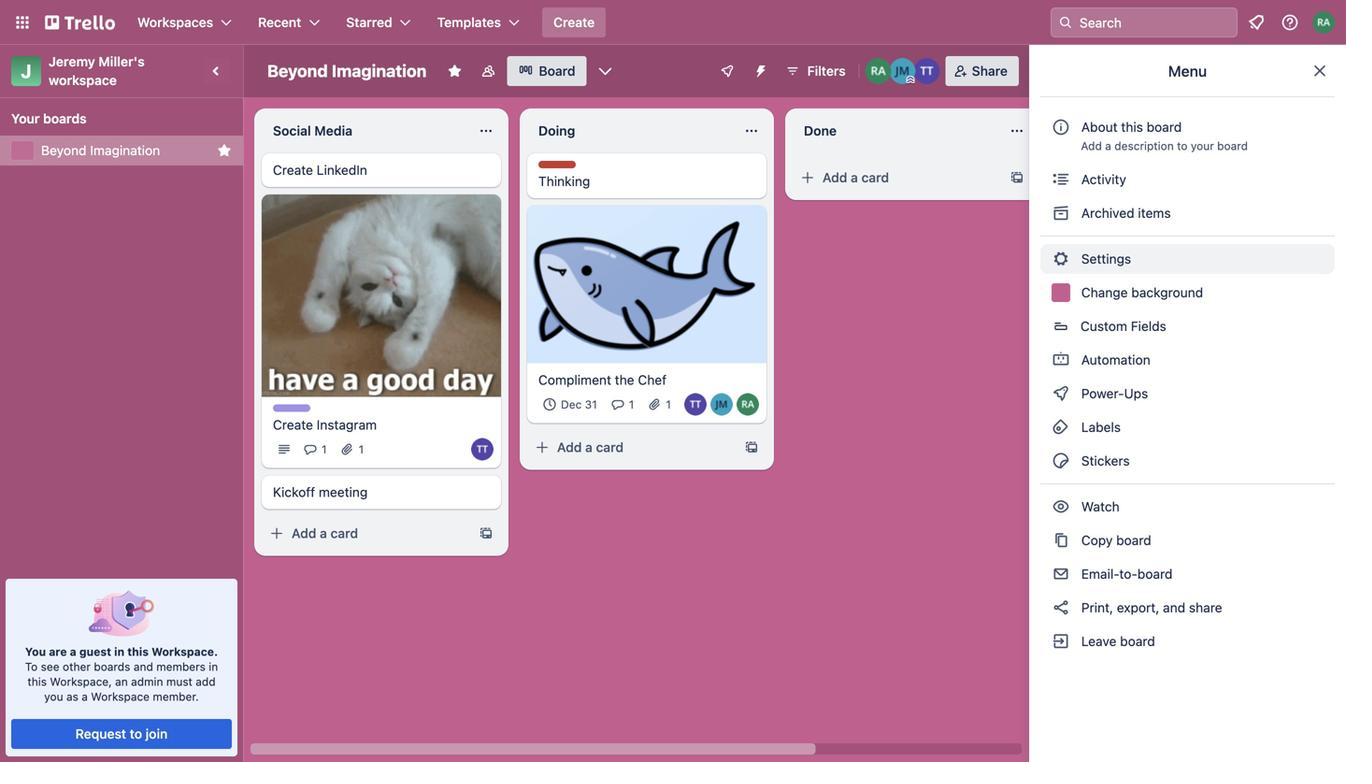 Task type: vqa. For each thing, say whether or not it's contained in the screenshot.
right and
yes



Task type: describe. For each thing, give the bounding box(es) containing it.
thoughts thinking
[[539, 162, 590, 189]]

board right your
[[1218, 139, 1248, 152]]

sm image for archived items
[[1052, 204, 1071, 223]]

jeremy miller (jeremymiller198) image
[[711, 393, 733, 416]]

Dec 31 checkbox
[[539, 393, 603, 416]]

dec 31
[[561, 398, 597, 411]]

menu
[[1169, 62, 1207, 80]]

your boards with 1 items element
[[11, 108, 223, 130]]

miller's
[[99, 54, 145, 69]]

power-ups
[[1078, 386, 1152, 401]]

watch
[[1078, 499, 1124, 514]]

board inside email-to-board link
[[1138, 566, 1173, 582]]

about this board add a description to your board
[[1081, 119, 1248, 152]]

workspace,
[[50, 675, 112, 688]]

sm image for power-ups
[[1052, 384, 1071, 403]]

your boards
[[11, 111, 87, 126]]

this inside about this board add a description to your board
[[1122, 119, 1144, 135]]

meeting
[[319, 484, 368, 500]]

share
[[1189, 600, 1223, 615]]

dec
[[561, 398, 582, 411]]

thinking link
[[539, 172, 756, 191]]

print,
[[1082, 600, 1114, 615]]

workspace
[[49, 72, 117, 88]]

thinking
[[539, 173, 590, 189]]

add a card for social media
[[292, 525, 358, 541]]

add a card button for done
[[793, 163, 1002, 193]]

as
[[66, 690, 78, 703]]

color: purple, title: none image
[[273, 404, 310, 412]]

add a card for doing
[[557, 440, 624, 455]]

primary element
[[0, 0, 1347, 45]]

custom fields
[[1081, 318, 1167, 334]]

labels
[[1078, 419, 1121, 435]]

templates button
[[426, 7, 531, 37]]

share
[[972, 63, 1008, 79]]

add for done
[[823, 170, 848, 185]]

Doing text field
[[527, 116, 733, 146]]

sm image for print, export, and share
[[1052, 598, 1071, 617]]

kickoff
[[273, 484, 315, 500]]

items
[[1138, 205, 1171, 221]]

sm image for activity
[[1052, 170, 1071, 189]]

to inside button
[[130, 726, 142, 742]]

sm image for automation
[[1052, 351, 1071, 369]]

thoughts
[[539, 162, 590, 175]]

sm image for copy board
[[1052, 531, 1071, 550]]

a down done "text box"
[[851, 170, 858, 185]]

0 horizontal spatial ruby anderson (rubyanderson7) image
[[737, 393, 759, 416]]

create from template… image
[[479, 526, 494, 541]]

archived items link
[[1041, 198, 1335, 228]]

search image
[[1059, 15, 1074, 30]]

workspaces
[[137, 14, 213, 30]]

boards inside you are a guest in this workspace. to see other boards and members in this workspace, an admin must add you as a workspace member.
[[94, 660, 130, 673]]

board up description
[[1147, 119, 1182, 135]]

doing
[[539, 123, 575, 138]]

an
[[115, 675, 128, 688]]

print, export, and share
[[1078, 600, 1223, 615]]

0 vertical spatial ruby anderson (rubyanderson7) image
[[1313, 11, 1335, 34]]

1 down chef
[[666, 398, 671, 411]]

must
[[166, 675, 193, 688]]

31
[[585, 398, 597, 411]]

workspace navigation collapse icon image
[[204, 58, 230, 84]]

copy board link
[[1041, 526, 1335, 555]]

fields
[[1131, 318, 1167, 334]]

admin
[[131, 675, 163, 688]]

create instagram link
[[273, 416, 490, 434]]

compliment the chef
[[539, 372, 667, 388]]

copy
[[1082, 533, 1113, 548]]

a right as
[[82, 690, 88, 703]]

activity
[[1078, 172, 1127, 187]]

to
[[25, 660, 38, 673]]

create for create
[[554, 14, 595, 30]]

to inside about this board add a description to your board
[[1177, 139, 1188, 152]]

sm image for labels
[[1052, 418, 1071, 437]]

create button
[[542, 7, 606, 37]]

you
[[25, 645, 46, 658]]

leave board
[[1078, 634, 1156, 649]]

other
[[63, 660, 91, 673]]

compliment
[[539, 372, 612, 388]]

beyond imagination inside text box
[[267, 61, 427, 81]]

kickoff meeting link
[[273, 483, 490, 502]]

imagination inside beyond imagination text box
[[332, 61, 427, 81]]

add for social media
[[292, 525, 317, 541]]

Social Media text field
[[262, 116, 468, 146]]

email-to-board
[[1078, 566, 1173, 582]]

leave board link
[[1041, 627, 1335, 656]]

settings link
[[1041, 244, 1335, 274]]

1 horizontal spatial and
[[1163, 600, 1186, 615]]

card for doing
[[596, 440, 624, 455]]

request to join
[[75, 726, 168, 742]]

back to home image
[[45, 7, 115, 37]]

a down the 31
[[586, 440, 593, 455]]

archived items
[[1078, 205, 1171, 221]]

ups
[[1125, 386, 1149, 401]]

board link
[[507, 56, 587, 86]]

ruby anderson (rubyanderson7) image
[[866, 58, 892, 84]]

add a card button for doing
[[527, 433, 737, 463]]

power-
[[1082, 386, 1125, 401]]

archived
[[1082, 205, 1135, 221]]

beyond imagination link
[[41, 141, 209, 160]]

1 down "the"
[[629, 398, 634, 411]]

change
[[1082, 285, 1128, 300]]

member.
[[153, 690, 199, 703]]

Done text field
[[793, 116, 999, 146]]

email-to-board link
[[1041, 559, 1335, 589]]

activity link
[[1041, 165, 1335, 195]]

guest
[[79, 645, 111, 658]]

power-ups link
[[1041, 379, 1335, 409]]

recent
[[258, 14, 301, 30]]

request to join button
[[11, 719, 232, 749]]

members
[[156, 660, 206, 673]]

you
[[44, 690, 63, 703]]



Task type: locate. For each thing, give the bounding box(es) containing it.
6 sm image from the top
[[1052, 418, 1071, 437]]

stickers link
[[1041, 446, 1335, 476]]

print, export, and share link
[[1041, 593, 1335, 623]]

2 vertical spatial add a card
[[292, 525, 358, 541]]

description
[[1115, 139, 1174, 152]]

0 vertical spatial beyond
[[267, 61, 328, 81]]

sm image
[[1052, 170, 1071, 189], [1052, 204, 1071, 223], [1052, 250, 1071, 268], [1052, 351, 1071, 369], [1052, 384, 1071, 403], [1052, 418, 1071, 437], [1052, 497, 1071, 516], [1052, 531, 1071, 550], [1052, 632, 1071, 651]]

imagination inside beyond imagination link
[[90, 143, 160, 158]]

star or unstar board image
[[447, 64, 462, 79]]

card for done
[[862, 170, 889, 185]]

this up description
[[1122, 119, 1144, 135]]

change background link
[[1041, 278, 1335, 308]]

in up add
[[209, 660, 218, 673]]

board
[[539, 63, 576, 79]]

0 vertical spatial this
[[1122, 119, 1144, 135]]

0 vertical spatial terry turtle (terryturtle) image
[[914, 58, 940, 84]]

add a card button down the 31
[[527, 433, 737, 463]]

beyond inside text box
[[267, 61, 328, 81]]

automation link
[[1041, 345, 1335, 375]]

0 vertical spatial card
[[862, 170, 889, 185]]

ruby anderson (rubyanderson7) image
[[1313, 11, 1335, 34], [737, 393, 759, 416]]

and up 'admin'
[[134, 660, 153, 673]]

boards
[[43, 111, 87, 126], [94, 660, 130, 673]]

7 sm image from the top
[[1052, 497, 1071, 516]]

2 horizontal spatial add a card button
[[793, 163, 1002, 193]]

this member is an admin of this board. image
[[907, 76, 915, 84]]

sm image left leave
[[1052, 632, 1071, 651]]

sm image inside "labels" link
[[1052, 418, 1071, 437]]

imagination down starred popup button
[[332, 61, 427, 81]]

1 vertical spatial to
[[130, 726, 142, 742]]

copy board
[[1078, 533, 1152, 548]]

to left "join"
[[130, 726, 142, 742]]

sm image for watch
[[1052, 497, 1071, 516]]

sm image
[[1052, 452, 1071, 470], [1052, 565, 1071, 584], [1052, 598, 1071, 617]]

Board name text field
[[258, 56, 436, 86]]

customize views image
[[596, 62, 615, 80]]

beyond
[[267, 61, 328, 81], [41, 143, 87, 158]]

sm image left the 'archived'
[[1052, 204, 1071, 223]]

1 vertical spatial beyond
[[41, 143, 87, 158]]

2 horizontal spatial add a card
[[823, 170, 889, 185]]

add inside about this board add a description to your board
[[1081, 139, 1102, 152]]

a down kickoff meeting
[[320, 525, 327, 541]]

ruby anderson (rubyanderson7) image right open information menu icon
[[1313, 11, 1335, 34]]

done
[[804, 123, 837, 138]]

boards right your
[[43, 111, 87, 126]]

2 horizontal spatial this
[[1122, 119, 1144, 135]]

create for create instagram
[[273, 417, 313, 432]]

sm image inside leave board link
[[1052, 632, 1071, 651]]

are
[[49, 645, 67, 658]]

add for doing
[[557, 440, 582, 455]]

0 horizontal spatial to
[[130, 726, 142, 742]]

leave
[[1082, 634, 1117, 649]]

sm image left activity
[[1052, 170, 1071, 189]]

kickoff meeting
[[273, 484, 368, 500]]

3 sm image from the top
[[1052, 250, 1071, 268]]

1 vertical spatial boards
[[94, 660, 130, 673]]

sm image inside activity link
[[1052, 170, 1071, 189]]

sm image inside settings link
[[1052, 250, 1071, 268]]

sm image inside power-ups link
[[1052, 384, 1071, 403]]

1 vertical spatial create
[[273, 162, 313, 178]]

power ups image
[[720, 64, 735, 79]]

1 vertical spatial this
[[127, 645, 149, 658]]

custom fields button
[[1041, 311, 1335, 341]]

1 horizontal spatial boards
[[94, 660, 130, 673]]

media
[[315, 123, 353, 138]]

sm image inside email-to-board link
[[1052, 565, 1071, 584]]

1 horizontal spatial ruby anderson (rubyanderson7) image
[[1313, 11, 1335, 34]]

add a card button
[[793, 163, 1002, 193], [527, 433, 737, 463], [262, 518, 471, 548]]

sm image left copy in the right of the page
[[1052, 531, 1071, 550]]

templates
[[437, 14, 501, 30]]

ruby anderson (rubyanderson7) image right jeremy miller (jeremymiller198) icon
[[737, 393, 759, 416]]

create
[[554, 14, 595, 30], [273, 162, 313, 178], [273, 417, 313, 432]]

beyond down your boards
[[41, 143, 87, 158]]

sm image inside copy board link
[[1052, 531, 1071, 550]]

in right guest at bottom left
[[114, 645, 124, 658]]

linkedin
[[317, 162, 367, 178]]

color: bold red, title: "thoughts" element
[[539, 161, 590, 175]]

sm image left email-
[[1052, 565, 1071, 584]]

card down meeting
[[331, 525, 358, 541]]

1 horizontal spatial this
[[127, 645, 149, 658]]

sm image inside stickers link
[[1052, 452, 1071, 470]]

card for social media
[[331, 525, 358, 541]]

create up board
[[554, 14, 595, 30]]

custom
[[1081, 318, 1128, 334]]

1 down the create instagram
[[322, 443, 327, 456]]

1 vertical spatial add a card
[[557, 440, 624, 455]]

add a card down done
[[823, 170, 889, 185]]

0 vertical spatial create
[[554, 14, 595, 30]]

0 horizontal spatial create from template… image
[[744, 440, 759, 455]]

terry turtle (terryturtle) image left jeremy miller (jeremymiller198) icon
[[685, 393, 707, 416]]

1 horizontal spatial terry turtle (terryturtle) image
[[685, 393, 707, 416]]

beyond imagination down starred on the left top of page
[[267, 61, 427, 81]]

workspace visible image
[[481, 64, 496, 79]]

8 sm image from the top
[[1052, 531, 1071, 550]]

create down color: purple, title: none "icon"
[[273, 417, 313, 432]]

add a card down kickoff meeting
[[292, 525, 358, 541]]

1 horizontal spatial to
[[1177, 139, 1188, 152]]

email-
[[1082, 566, 1120, 582]]

starred button
[[335, 7, 422, 37]]

1 sm image from the top
[[1052, 170, 1071, 189]]

create from template… image
[[1010, 170, 1025, 185], [744, 440, 759, 455]]

labels link
[[1041, 412, 1335, 442]]

card down done "text box"
[[862, 170, 889, 185]]

2 vertical spatial add a card button
[[262, 518, 471, 548]]

sm image left 'stickers'
[[1052, 452, 1071, 470]]

instagram
[[317, 417, 377, 432]]

card down the 31
[[596, 440, 624, 455]]

0 horizontal spatial beyond imagination
[[41, 143, 160, 158]]

1 horizontal spatial beyond
[[267, 61, 328, 81]]

beyond imagination down 'your boards with 1 items' element
[[41, 143, 160, 158]]

workspace.
[[152, 645, 218, 658]]

add
[[196, 675, 216, 688]]

1 vertical spatial and
[[134, 660, 153, 673]]

settings
[[1078, 251, 1132, 267]]

imagination
[[332, 61, 427, 81], [90, 143, 160, 158]]

2 vertical spatial this
[[27, 675, 47, 688]]

starred
[[346, 14, 392, 30]]

create down social
[[273, 162, 313, 178]]

2 vertical spatial create
[[273, 417, 313, 432]]

the
[[615, 372, 635, 388]]

sm image inside automation link
[[1052, 351, 1071, 369]]

a down about
[[1106, 139, 1112, 152]]

1 vertical spatial in
[[209, 660, 218, 673]]

sm image for leave board
[[1052, 632, 1071, 651]]

to-
[[1120, 566, 1138, 582]]

open information menu image
[[1281, 13, 1300, 32]]

create inside create linkedin link
[[273, 162, 313, 178]]

4 sm image from the top
[[1052, 351, 1071, 369]]

0 vertical spatial add a card
[[823, 170, 889, 185]]

imagination down 'your boards with 1 items' element
[[90, 143, 160, 158]]

1 horizontal spatial create from template… image
[[1010, 170, 1025, 185]]

workspace
[[91, 690, 150, 703]]

a
[[1106, 139, 1112, 152], [851, 170, 858, 185], [586, 440, 593, 455], [320, 525, 327, 541], [70, 645, 76, 658], [82, 690, 88, 703]]

your
[[1191, 139, 1215, 152]]

board inside leave board link
[[1120, 634, 1156, 649]]

2 horizontal spatial card
[[862, 170, 889, 185]]

2 horizontal spatial terry turtle (terryturtle) image
[[914, 58, 940, 84]]

boards inside 'your boards with 1 items' element
[[43, 111, 87, 126]]

1 horizontal spatial in
[[209, 660, 218, 673]]

0 horizontal spatial and
[[134, 660, 153, 673]]

2 vertical spatial terry turtle (terryturtle) image
[[471, 438, 494, 460]]

automation image
[[746, 56, 772, 82]]

Search field
[[1074, 8, 1237, 36]]

you are a guest in this workspace. to see other boards and members in this workspace, an admin must add you as a workspace member.
[[25, 645, 218, 703]]

0 notifications image
[[1246, 11, 1268, 34]]

1 vertical spatial ruby anderson (rubyanderson7) image
[[737, 393, 759, 416]]

sm image left "settings" in the right top of the page
[[1052, 250, 1071, 268]]

and
[[1163, 600, 1186, 615], [134, 660, 153, 673]]

board
[[1147, 119, 1182, 135], [1218, 139, 1248, 152], [1117, 533, 1152, 548], [1138, 566, 1173, 582], [1120, 634, 1156, 649]]

beyond imagination
[[267, 61, 427, 81], [41, 143, 160, 158]]

add a card button for social media
[[262, 518, 471, 548]]

create inside create instagram link
[[273, 417, 313, 432]]

to left your
[[1177, 139, 1188, 152]]

sm image left 'watch'
[[1052, 497, 1071, 516]]

add down about
[[1081, 139, 1102, 152]]

1 vertical spatial add a card button
[[527, 433, 737, 463]]

0 vertical spatial sm image
[[1052, 452, 1071, 470]]

1 vertical spatial beyond imagination
[[41, 143, 160, 158]]

and inside you are a guest in this workspace. to see other boards and members in this workspace, an admin must add you as a workspace member.
[[134, 660, 153, 673]]

terry turtle (terryturtle) image right ruby anderson (rubyanderson7) image
[[914, 58, 940, 84]]

0 horizontal spatial boards
[[43, 111, 87, 126]]

this up 'admin'
[[127, 645, 149, 658]]

request
[[75, 726, 126, 742]]

starred icon image
[[217, 143, 232, 158]]

terry turtle (terryturtle) image
[[914, 58, 940, 84], [685, 393, 707, 416], [471, 438, 494, 460]]

board down export,
[[1120, 634, 1156, 649]]

1 horizontal spatial card
[[596, 440, 624, 455]]

1 horizontal spatial add a card button
[[527, 433, 737, 463]]

5 sm image from the top
[[1052, 384, 1071, 403]]

1 vertical spatial terry turtle (terryturtle) image
[[685, 393, 707, 416]]

1 down instagram
[[359, 443, 364, 456]]

j
[[21, 60, 31, 82]]

stickers
[[1078, 453, 1130, 469]]

terry turtle (terryturtle) image up create from template… image
[[471, 438, 494, 460]]

2 vertical spatial sm image
[[1052, 598, 1071, 617]]

0 horizontal spatial add a card
[[292, 525, 358, 541]]

compliment the chef link
[[539, 371, 756, 390]]

0 vertical spatial boards
[[43, 111, 87, 126]]

0 vertical spatial to
[[1177, 139, 1188, 152]]

0 vertical spatial beyond imagination
[[267, 61, 427, 81]]

0 horizontal spatial card
[[331, 525, 358, 541]]

add a card button down done "text box"
[[793, 163, 1002, 193]]

a right "are"
[[70, 645, 76, 658]]

board up print, export, and share
[[1138, 566, 1173, 582]]

social
[[273, 123, 311, 138]]

create for create linkedin
[[273, 162, 313, 178]]

1 vertical spatial card
[[596, 440, 624, 455]]

0 horizontal spatial beyond
[[41, 143, 87, 158]]

1
[[629, 398, 634, 411], [666, 398, 671, 411], [322, 443, 327, 456], [359, 443, 364, 456]]

0 vertical spatial and
[[1163, 600, 1186, 615]]

sm image left print,
[[1052, 598, 1071, 617]]

board up to-
[[1117, 533, 1152, 548]]

filters button
[[780, 56, 852, 86]]

add a card down the 31
[[557, 440, 624, 455]]

a inside about this board add a description to your board
[[1106, 139, 1112, 152]]

0 vertical spatial create from template… image
[[1010, 170, 1025, 185]]

2 vertical spatial card
[[331, 525, 358, 541]]

add down kickoff
[[292, 525, 317, 541]]

0 vertical spatial add a card button
[[793, 163, 1002, 193]]

0 horizontal spatial this
[[27, 675, 47, 688]]

your
[[11, 111, 40, 126]]

9 sm image from the top
[[1052, 632, 1071, 651]]

1 vertical spatial create from template… image
[[744, 440, 759, 455]]

add a card for done
[[823, 170, 889, 185]]

0 vertical spatial in
[[114, 645, 124, 658]]

add down done
[[823, 170, 848, 185]]

beyond down recent popup button
[[267, 61, 328, 81]]

create inside the 'create' button
[[554, 14, 595, 30]]

and left the share
[[1163, 600, 1186, 615]]

in
[[114, 645, 124, 658], [209, 660, 218, 673]]

sm image left "labels"
[[1052, 418, 1071, 437]]

jeremy
[[49, 54, 95, 69]]

watch link
[[1041, 492, 1335, 522]]

sm image inside archived items link
[[1052, 204, 1071, 223]]

add down dec 31 checkbox
[[557, 440, 582, 455]]

2 sm image from the top
[[1052, 204, 1071, 223]]

create from template… image for done
[[1010, 170, 1025, 185]]

sm image for email-to-board
[[1052, 565, 1071, 584]]

create instagram
[[273, 417, 377, 432]]

share button
[[946, 56, 1019, 86]]

create linkedin
[[273, 162, 367, 178]]

add a card button down kickoff meeting link
[[262, 518, 471, 548]]

2 sm image from the top
[[1052, 565, 1071, 584]]

0 horizontal spatial in
[[114, 645, 124, 658]]

sm image inside the "print, export, and share" link
[[1052, 598, 1071, 617]]

1 horizontal spatial imagination
[[332, 61, 427, 81]]

0 horizontal spatial imagination
[[90, 143, 160, 158]]

sm image inside watch 'link'
[[1052, 497, 1071, 516]]

0 vertical spatial imagination
[[332, 61, 427, 81]]

boards up "an"
[[94, 660, 130, 673]]

sm image left power-
[[1052, 384, 1071, 403]]

workspaces button
[[126, 7, 243, 37]]

jeremy miller (jeremymiller198) image
[[890, 58, 916, 84]]

join
[[146, 726, 168, 742]]

create from template… image for doing
[[744, 440, 759, 455]]

1 vertical spatial sm image
[[1052, 565, 1071, 584]]

see
[[41, 660, 60, 673]]

1 horizontal spatial beyond imagination
[[267, 61, 427, 81]]

add
[[1081, 139, 1102, 152], [823, 170, 848, 185], [557, 440, 582, 455], [292, 525, 317, 541]]

3 sm image from the top
[[1052, 598, 1071, 617]]

1 horizontal spatial add a card
[[557, 440, 624, 455]]

sm image for settings
[[1052, 250, 1071, 268]]

0 horizontal spatial terry turtle (terryturtle) image
[[471, 438, 494, 460]]

this down to
[[27, 675, 47, 688]]

board inside copy board link
[[1117, 533, 1152, 548]]

change background
[[1078, 285, 1204, 300]]

background
[[1132, 285, 1204, 300]]

sm image left automation at the top right of page
[[1052, 351, 1071, 369]]

1 vertical spatial imagination
[[90, 143, 160, 158]]

export,
[[1117, 600, 1160, 615]]

1 sm image from the top
[[1052, 452, 1071, 470]]

sm image for stickers
[[1052, 452, 1071, 470]]

jeremy miller's workspace
[[49, 54, 148, 88]]

recent button
[[247, 7, 331, 37]]

0 horizontal spatial add a card button
[[262, 518, 471, 548]]

automation
[[1078, 352, 1151, 368]]



